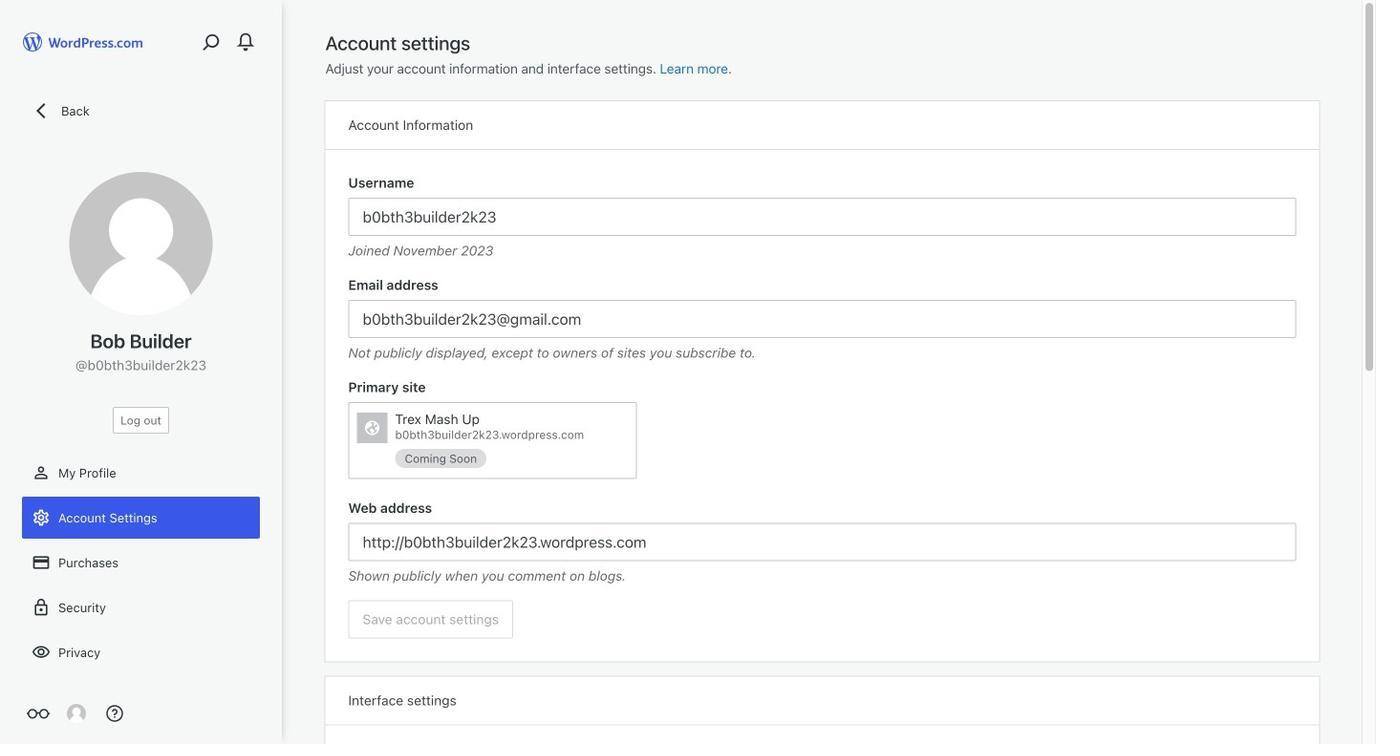 Task type: locate. For each thing, give the bounding box(es) containing it.
credit_card image
[[32, 554, 51, 573]]

2 group from the top
[[349, 275, 1297, 363]]

main content
[[326, 31, 1320, 745]]

None text field
[[349, 198, 1297, 236]]

1 group from the top
[[349, 173, 1297, 261]]

lock image
[[32, 599, 51, 618]]

reader image
[[27, 703, 50, 726]]

bob builder image
[[69, 172, 213, 316]]

settings image
[[32, 509, 51, 528]]

None text field
[[349, 300, 1297, 339]]

bob builder image
[[67, 705, 86, 724]]

None url field
[[349, 524, 1297, 562]]

group
[[349, 173, 1297, 261], [349, 275, 1297, 363], [349, 378, 1297, 480], [349, 499, 1297, 587]]



Task type: describe. For each thing, give the bounding box(es) containing it.
person image
[[32, 464, 51, 483]]

visibility image
[[32, 644, 51, 663]]

4 group from the top
[[349, 499, 1297, 587]]

3 group from the top
[[349, 378, 1297, 480]]



Task type: vqa. For each thing, say whether or not it's contained in the screenshot.
Tools
no



